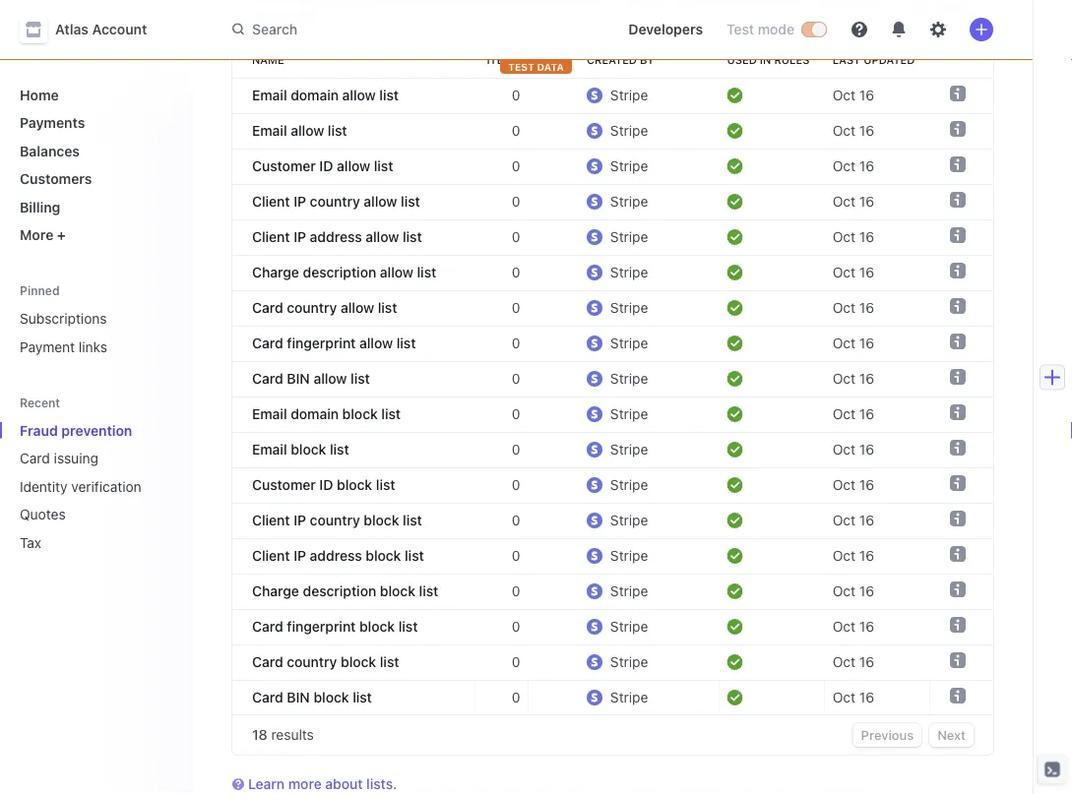Task type: describe. For each thing, give the bounding box(es) containing it.
card bin allow list link
[[232, 362, 475, 397]]

email domain block list link
[[232, 397, 475, 432]]

list down client ip country block list link
[[405, 548, 424, 564]]

18 results
[[252, 727, 314, 744]]

oct 16 link for client ip country allow list
[[825, 184, 930, 220]]

stripe for email domain block list
[[611, 406, 649, 423]]

client ip country block list
[[252, 513, 422, 529]]

card issuing
[[20, 451, 98, 467]]

domain for email domain allow list
[[291, 87, 339, 103]]

2 a from the left
[[604, 0, 611, 5]]

stripe for charge description allow list
[[611, 264, 649, 281]]

payment links
[[20, 339, 107, 355]]

oct 16 for customer id allow list
[[833, 158, 875, 174]]

0 for client ip country block list
[[512, 513, 521, 529]]

next
[[938, 728, 966, 743]]

0 for client ip address allow list
[[512, 229, 521, 245]]

oct 16 for email domain allow list
[[833, 87, 875, 103]]

allow down client ip address allow list link
[[380, 264, 414, 281]]

lists,
[[298, 0, 328, 5]]

list down card country block list link
[[353, 690, 372, 706]]

stripe for card country block list
[[611, 655, 649, 671]]

card for card bin block list
[[252, 690, 283, 706]]

links
[[79, 339, 107, 355]]

stripe link for card country block list
[[579, 645, 669, 681]]

allow down card country allow list link on the left top of page
[[360, 335, 393, 352]]

oct for card country allow list
[[833, 300, 856, 316]]

16 for client ip country block list
[[860, 513, 875, 529]]

fingerprint for allow
[[287, 335, 356, 352]]

payments
[[20, 115, 85, 131]]

ip inside create lists, like a suspicious email domain block list or a trusted ip address allow list, to reference in your rules.
[[664, 0, 677, 5]]

16 for charge description block list
[[860, 584, 875, 600]]

card fingerprint allow list
[[252, 335, 416, 352]]

email domain allow list link
[[232, 78, 475, 113]]

list down "card fingerprint allow list" link
[[351, 371, 370, 387]]

0 link for customer id allow list
[[475, 149, 528, 184]]

learn more about lists. link
[[232, 775, 994, 795]]

oct 16 link for client ip address allow list
[[825, 220, 930, 255]]

stripe for charge description block list
[[611, 584, 649, 600]]

in
[[760, 54, 772, 66]]

suspicious
[[368, 0, 435, 5]]

email block list
[[252, 442, 349, 458]]

list down charge description allow list link
[[378, 300, 397, 316]]

client ip country allow list
[[252, 194, 420, 210]]

stripe link for card fingerprint block list
[[579, 610, 669, 645]]

developers
[[629, 21, 703, 37]]

Search text field
[[221, 12, 597, 48]]

card bin allow list
[[252, 371, 370, 387]]

16 for card fingerprint block list
[[860, 619, 875, 635]]

oct 16 for client ip country allow list
[[833, 194, 875, 210]]

card country allow list
[[252, 300, 397, 316]]

list down email block list link
[[376, 477, 395, 494]]

balances link
[[12, 135, 177, 167]]

by
[[640, 54, 655, 66]]

fingerprint for block
[[287, 619, 356, 635]]

0 for customer id allow list
[[512, 158, 521, 174]]

lists.
[[367, 777, 397, 793]]

stripe for card bin allow list
[[611, 371, 649, 387]]

0 for card fingerprint allow list
[[512, 335, 521, 352]]

domain inside create lists, like a suspicious email domain block list or a trusted ip address allow list, to reference in your rules.
[[476, 0, 523, 5]]

email for email block list
[[252, 442, 287, 458]]

card bin block list link
[[232, 681, 475, 716]]

oct 16 for client ip address block list
[[833, 548, 875, 564]]

oct 16 for client ip country block list
[[833, 513, 875, 529]]

0 link for client ip country allow list
[[475, 184, 528, 220]]

description for allow
[[303, 264, 376, 281]]

oct for card country block list
[[833, 655, 856, 671]]

list down client ip address allow list link
[[417, 264, 437, 281]]

card for card country allow list
[[252, 300, 283, 316]]

account
[[92, 21, 147, 37]]

block down customer id block list "link"
[[364, 513, 399, 529]]

client ip country block list link
[[232, 503, 475, 539]]

0 for card bin block list
[[512, 690, 521, 706]]

stripe link for card country allow list
[[579, 291, 669, 326]]

0 for card bin allow list
[[512, 371, 521, 387]]

email block list link
[[232, 432, 475, 468]]

reference
[[814, 0, 874, 5]]

oct for client ip address allow list
[[833, 229, 856, 245]]

payment links link
[[12, 331, 177, 363]]

charge for charge description allow list
[[252, 264, 299, 281]]

balances
[[20, 143, 80, 159]]

oct for customer id allow list
[[833, 158, 856, 174]]

country inside client ip country allow list link
[[310, 194, 360, 210]]

oct for card fingerprint allow list
[[833, 335, 856, 352]]

identity verification link
[[12, 471, 150, 503]]

settings image
[[931, 22, 947, 37]]

list down client ip address block list link
[[419, 584, 439, 600]]

test
[[508, 61, 535, 72]]

client ip address block list
[[252, 548, 424, 564]]

like
[[331, 0, 353, 5]]

oct 16 link for card fingerprint allow list
[[825, 326, 930, 362]]

allow up customer id allow list at the top left
[[291, 123, 324, 139]]

previous
[[862, 728, 914, 743]]

0 for email domain allow list
[[512, 87, 521, 103]]

card for card country block list
[[252, 655, 283, 671]]

block down the card country block list
[[314, 690, 349, 706]]

list down email allow list link
[[374, 158, 393, 174]]

customer id allow list
[[252, 158, 393, 174]]

card fingerprint block list
[[252, 619, 418, 635]]

test data
[[508, 61, 564, 72]]

list down the card fingerprint block list link
[[380, 655, 399, 671]]

create lists, like a suspicious email domain block list or a trusted ip address allow list, to reference in your rules.
[[252, 0, 889, 25]]

card country block list link
[[232, 645, 475, 681]]

rules.
[[284, 8, 319, 25]]

billing
[[20, 199, 60, 215]]

card for card fingerprint allow list
[[252, 335, 283, 352]]

quotes
[[20, 507, 66, 523]]

previous button
[[854, 724, 922, 748]]

email allow list link
[[232, 113, 475, 149]]

fraud
[[20, 423, 58, 439]]

block down client ip address block list link
[[380, 584, 416, 600]]

email domain allow list
[[252, 87, 399, 103]]

list inside create lists, like a suspicious email domain block list or a trusted ip address allow list, to reference in your rules.
[[565, 0, 583, 5]]

16 for customer id block list
[[860, 477, 875, 494]]

customers
[[20, 171, 92, 187]]

id for allow
[[320, 158, 333, 174]]

ip for client ip country allow list
[[294, 194, 306, 210]]

16 for client ip country allow list
[[860, 194, 875, 210]]

oct for card fingerprint block list
[[833, 619, 856, 635]]

0 for client ip address block list
[[512, 548, 521, 564]]

charge description allow list link
[[232, 255, 475, 291]]

stripe for email allow list
[[611, 123, 649, 139]]

email
[[439, 0, 472, 5]]

oct for customer id block list
[[833, 477, 856, 494]]

search
[[252, 21, 298, 37]]

customer id block list
[[252, 477, 395, 494]]

recent element
[[0, 415, 193, 559]]

results
[[271, 727, 314, 744]]

oct 16 for customer id block list
[[833, 477, 875, 494]]

block down charge description block list link
[[360, 619, 395, 635]]

list down card bin allow list link
[[382, 406, 401, 423]]

stripe link for client ip country block list
[[579, 503, 669, 539]]

0 for email allow list
[[512, 123, 521, 139]]

address inside create lists, like a suspicious email domain block list or a trusted ip address allow list, to reference in your rules.
[[680, 0, 731, 5]]

list down email domain allow list
[[328, 123, 347, 139]]

data
[[537, 61, 564, 72]]

used in rules
[[727, 54, 810, 66]]

more
[[20, 227, 54, 243]]

oct for email block list
[[833, 442, 856, 458]]

0 link for client ip address allow list
[[475, 220, 528, 255]]

stripe link for client ip address block list
[[579, 539, 669, 574]]

oct 16 for card country block list
[[833, 655, 875, 671]]

stripe for card country allow list
[[611, 300, 649, 316]]

stripe for client ip country block list
[[611, 513, 649, 529]]

16 for charge description allow list
[[860, 264, 875, 281]]

client ip address block list link
[[232, 539, 475, 574]]

0 for client ip country allow list
[[512, 194, 521, 210]]

customer id block list link
[[232, 468, 475, 503]]

pinned element
[[12, 303, 177, 363]]

stripe for card fingerprint block list
[[611, 619, 649, 635]]

stripe for card fingerprint allow list
[[611, 335, 649, 352]]

16 for card bin block list
[[860, 690, 875, 706]]

ip for client ip country block list
[[294, 513, 306, 529]]

fraud prevention link
[[12, 415, 150, 447]]

0 for card country allow list
[[512, 300, 521, 316]]

stripe link for email allow list
[[579, 113, 669, 149]]

oct 16 for card bin allow list
[[833, 371, 875, 387]]

oct 16 for charge description block list
[[833, 584, 875, 600]]

stripe link for email domain block list
[[579, 397, 669, 432]]

used
[[727, 54, 757, 66]]

0 link for client ip country block list
[[475, 503, 528, 539]]

oct 16 for charge description allow list
[[833, 264, 875, 281]]

pinned navigation links element
[[12, 275, 181, 363]]

block up customer id block list
[[291, 442, 326, 458]]

your
[[252, 8, 280, 25]]



Task type: vqa. For each thing, say whether or not it's contained in the screenshot.
secure your business
no



Task type: locate. For each thing, give the bounding box(es) containing it.
payment
[[20, 339, 75, 355]]

subscriptions link
[[12, 303, 177, 335]]

pinned
[[20, 284, 60, 298]]

0 link for card fingerprint allow list
[[475, 326, 528, 362]]

to
[[797, 0, 810, 5]]

15 stripe from the top
[[611, 584, 649, 600]]

4 email from the top
[[252, 442, 287, 458]]

2 16 from the top
[[860, 123, 875, 139]]

customer down email allow list
[[252, 158, 316, 174]]

client for client ip address block list
[[252, 548, 290, 564]]

5 stripe link from the top
[[579, 220, 669, 255]]

card up the card country block list
[[252, 619, 283, 635]]

stripe link for card fingerprint allow list
[[579, 326, 669, 362]]

16 0 from the top
[[512, 619, 521, 635]]

verification
[[71, 479, 142, 495]]

4 oct from the top
[[833, 194, 856, 210]]

oct 16 for card bin block list
[[833, 690, 875, 706]]

11 oct 16 link from the top
[[825, 432, 930, 468]]

fingerprint down 'card country allow list'
[[287, 335, 356, 352]]

1 a from the left
[[356, 0, 364, 5]]

5 oct from the top
[[833, 229, 856, 245]]

oct for email domain block list
[[833, 406, 856, 423]]

12 stripe from the top
[[611, 477, 649, 494]]

18 16 from the top
[[860, 690, 875, 706]]

charge up 'card country allow list'
[[252, 264, 299, 281]]

oct for card bin allow list
[[833, 371, 856, 387]]

bin up the results
[[287, 690, 310, 706]]

id up "client ip country allow list"
[[320, 158, 333, 174]]

card for card bin allow list
[[252, 371, 283, 387]]

test mode
[[727, 21, 795, 37]]

2 oct 16 link from the top
[[825, 113, 930, 149]]

0 for customer id block list
[[512, 477, 521, 494]]

stripe for customer id block list
[[611, 477, 649, 494]]

domain inside "link"
[[291, 406, 339, 423]]

a right like
[[356, 0, 364, 5]]

about
[[325, 777, 363, 793]]

1 vertical spatial fingerprint
[[287, 619, 356, 635]]

1 0 from the top
[[512, 87, 521, 103]]

card inside "link"
[[20, 451, 50, 467]]

0 vertical spatial fingerprint
[[287, 335, 356, 352]]

charge description block list link
[[232, 574, 475, 610]]

16 0 link from the top
[[475, 610, 528, 645]]

bin for block
[[287, 690, 310, 706]]

0 link for email domain allow list
[[475, 78, 528, 113]]

stripe link for customer id block list
[[579, 468, 669, 503]]

2 vertical spatial address
[[310, 548, 362, 564]]

atlas account
[[55, 21, 147, 37]]

stripe link for email block list
[[579, 432, 669, 468]]

0 vertical spatial domain
[[476, 0, 523, 5]]

7 0 from the top
[[512, 300, 521, 316]]

client for client ip country block list
[[252, 513, 290, 529]]

2 stripe link from the top
[[579, 113, 669, 149]]

stripe link for card bin block list
[[579, 681, 669, 716]]

block down client ip country block list link
[[366, 548, 401, 564]]

4 stripe link from the top
[[579, 184, 669, 220]]

0 vertical spatial address
[[680, 0, 731, 5]]

country up client ip address block list
[[310, 513, 360, 529]]

domain down card bin allow list
[[291, 406, 339, 423]]

learn more about lists.
[[248, 777, 397, 793]]

Search search field
[[221, 12, 597, 48]]

0 for charge description block list
[[512, 584, 521, 600]]

17 stripe link from the top
[[579, 645, 669, 681]]

address up test
[[680, 0, 731, 5]]

oct 16 link for email allow list
[[825, 113, 930, 149]]

9 stripe from the top
[[611, 371, 649, 387]]

card up 18
[[252, 690, 283, 706]]

email allow list
[[252, 123, 347, 139]]

0 vertical spatial charge
[[252, 264, 299, 281]]

in
[[878, 0, 889, 5]]

stripe for client ip address allow list
[[611, 229, 649, 245]]

7 0 link from the top
[[475, 291, 528, 326]]

7 oct 16 from the top
[[833, 300, 875, 316]]

test
[[727, 21, 755, 37]]

ip for client ip address block list
[[294, 548, 306, 564]]

0 vertical spatial customer
[[252, 158, 316, 174]]

client down customer id allow list at the top left
[[252, 194, 290, 210]]

16 for card country block list
[[860, 655, 875, 671]]

oct 16 link for card country block list
[[825, 645, 930, 681]]

17 0 link from the top
[[475, 645, 528, 681]]

allow down 'card fingerprint allow list'
[[314, 371, 347, 387]]

client ip country allow list link
[[232, 184, 475, 220]]

country inside client ip country block list link
[[310, 513, 360, 529]]

next button
[[930, 724, 974, 748]]

1 vertical spatial bin
[[287, 690, 310, 706]]

18
[[252, 727, 268, 744]]

allow up email allow list link
[[342, 87, 376, 103]]

14 oct 16 from the top
[[833, 548, 875, 564]]

4 oct 16 link from the top
[[825, 184, 930, 220]]

charge description allow list
[[252, 264, 437, 281]]

address for client ip address allow list
[[310, 229, 362, 245]]

1 vertical spatial charge
[[252, 584, 299, 600]]

1 fingerprint from the top
[[287, 335, 356, 352]]

stripe for client ip country allow list
[[611, 194, 649, 210]]

18 oct 16 from the top
[[833, 690, 875, 706]]

description down client ip address block list
[[303, 584, 376, 600]]

address down "client ip country allow list"
[[310, 229, 362, 245]]

last
[[833, 54, 861, 66]]

1 horizontal spatial a
[[604, 0, 611, 5]]

create
[[252, 0, 294, 5]]

country up 'card fingerprint allow list'
[[287, 300, 337, 316]]

card bin block list
[[252, 690, 372, 706]]

0 for charge description allow list
[[512, 264, 521, 281]]

list down customer id allow list link
[[401, 194, 420, 210]]

stripe link for client ip country allow list
[[579, 184, 669, 220]]

ip down "client ip country allow list"
[[294, 229, 306, 245]]

description down client ip address allow list
[[303, 264, 376, 281]]

charge description block list
[[252, 584, 439, 600]]

0 link for card fingerprint block list
[[475, 610, 528, 645]]

country up client ip address allow list
[[310, 194, 360, 210]]

oct 16 for card fingerprint block list
[[833, 619, 875, 635]]

oct 16 link for email domain block list
[[825, 397, 930, 432]]

1 oct from the top
[[833, 87, 856, 103]]

fingerprint up the card country block list
[[287, 619, 356, 635]]

quotes link
[[12, 499, 150, 531]]

4 stripe from the top
[[611, 194, 649, 210]]

2 id from the top
[[320, 477, 333, 494]]

oct 16 link for charge description allow list
[[825, 255, 930, 291]]

18 oct 16 link from the top
[[825, 681, 930, 716]]

card for card issuing
[[20, 451, 50, 467]]

description
[[303, 264, 376, 281], [303, 584, 376, 600]]

16 for card country allow list
[[860, 300, 875, 316]]

0 vertical spatial id
[[320, 158, 333, 174]]

13 16 from the top
[[860, 513, 875, 529]]

more +
[[20, 227, 66, 243]]

items
[[487, 54, 521, 66]]

1 vertical spatial id
[[320, 477, 333, 494]]

oct for client ip country allow list
[[833, 194, 856, 210]]

description inside charge description allow list link
[[303, 264, 376, 281]]

block inside create lists, like a suspicious email domain block list or a trusted ip address allow list, to reference in your rules.
[[527, 0, 561, 5]]

id
[[320, 158, 333, 174], [320, 477, 333, 494]]

oct for charge description block list
[[833, 584, 856, 600]]

3 client from the top
[[252, 513, 290, 529]]

block left or
[[527, 0, 561, 5]]

18 0 link from the top
[[475, 681, 528, 716]]

customer inside "link"
[[252, 477, 316, 494]]

oct 16 for card fingerprint allow list
[[833, 335, 875, 352]]

1 vertical spatial customer
[[252, 477, 316, 494]]

list down card country allow list link on the left top of page
[[397, 335, 416, 352]]

14 0 from the top
[[512, 548, 521, 564]]

last updated
[[833, 54, 915, 66]]

country
[[310, 194, 360, 210], [287, 300, 337, 316], [310, 513, 360, 529], [287, 655, 337, 671]]

card for card fingerprint block list
[[252, 619, 283, 635]]

10 oct from the top
[[833, 406, 856, 423]]

oct 16 link for client ip address block list
[[825, 539, 930, 574]]

1 stripe from the top
[[611, 87, 649, 103]]

id inside "link"
[[320, 477, 333, 494]]

list down customer id block list "link"
[[403, 513, 422, 529]]

home link
[[12, 79, 177, 111]]

0 link for charge description block list
[[475, 574, 528, 610]]

country inside card country allow list link
[[287, 300, 337, 316]]

0 link
[[475, 78, 528, 113], [475, 113, 528, 149], [475, 149, 528, 184], [475, 184, 528, 220], [475, 220, 528, 255], [475, 255, 528, 291], [475, 291, 528, 326], [475, 326, 528, 362], [475, 362, 528, 397], [475, 397, 528, 432], [475, 432, 528, 468], [475, 468, 528, 503], [475, 503, 528, 539], [475, 539, 528, 574], [475, 574, 528, 610], [475, 610, 528, 645], [475, 645, 528, 681], [475, 681, 528, 716]]

atlas account button
[[20, 16, 167, 43]]

trusted
[[615, 0, 661, 5]]

10 stripe link from the top
[[579, 397, 669, 432]]

block down email block list link
[[337, 477, 373, 494]]

stripe for client ip address block list
[[611, 548, 649, 564]]

recent
[[20, 396, 60, 410]]

oct 16 link for card bin allow list
[[825, 362, 930, 397]]

0 for card country block list
[[512, 655, 521, 671]]

10 0 from the top
[[512, 406, 521, 423]]

16
[[860, 87, 875, 103], [860, 123, 875, 139], [860, 158, 875, 174], [860, 194, 875, 210], [860, 229, 875, 245], [860, 264, 875, 281], [860, 300, 875, 316], [860, 335, 875, 352], [860, 371, 875, 387], [860, 406, 875, 423], [860, 442, 875, 458], [860, 477, 875, 494], [860, 513, 875, 529], [860, 548, 875, 564], [860, 584, 875, 600], [860, 619, 875, 635], [860, 655, 875, 671], [860, 690, 875, 706]]

card fingerprint block list link
[[232, 610, 475, 645]]

home
[[20, 87, 59, 103]]

4 0 from the top
[[512, 194, 521, 210]]

description inside charge description block list link
[[303, 584, 376, 600]]

developers link
[[621, 14, 711, 45]]

oct for client ip address block list
[[833, 548, 856, 564]]

list down email domain block list at the left of the page
[[330, 442, 349, 458]]

12 oct from the top
[[833, 477, 856, 494]]

address
[[680, 0, 731, 5], [310, 229, 362, 245], [310, 548, 362, 564]]

domain up email allow list
[[291, 87, 339, 103]]

list down client ip country allow list link on the left top of the page
[[403, 229, 422, 245]]

customer for customer id allow list
[[252, 158, 316, 174]]

allow down client ip country allow list link on the left top of the page
[[366, 229, 399, 245]]

charge up card fingerprint block list
[[252, 584, 299, 600]]

tax
[[20, 535, 41, 551]]

3 oct 16 link from the top
[[825, 149, 930, 184]]

updated
[[864, 54, 915, 66]]

block
[[527, 0, 561, 5], [342, 406, 378, 423], [291, 442, 326, 458], [337, 477, 373, 494], [364, 513, 399, 529], [366, 548, 401, 564], [380, 584, 416, 600], [360, 619, 395, 635], [341, 655, 376, 671], [314, 690, 349, 706]]

core navigation links element
[[12, 79, 177, 251]]

0 link for card country allow list
[[475, 291, 528, 326]]

payments link
[[12, 107, 177, 139]]

8 oct 16 link from the top
[[825, 326, 930, 362]]

2 vertical spatial domain
[[291, 406, 339, 423]]

oct for email domain allow list
[[833, 87, 856, 103]]

oct 16 for email allow list
[[833, 123, 875, 139]]

a right or
[[604, 0, 611, 5]]

fraud prevention
[[20, 423, 132, 439]]

4 16 from the top
[[860, 194, 875, 210]]

id up client ip country block list
[[320, 477, 333, 494]]

client down client ip country block list
[[252, 548, 290, 564]]

12 0 link from the top
[[475, 468, 528, 503]]

created by
[[587, 54, 655, 66]]

card down fraud
[[20, 451, 50, 467]]

6 0 link from the top
[[475, 255, 528, 291]]

email up email block list
[[252, 406, 287, 423]]

allow up test mode at right
[[735, 0, 767, 5]]

9 oct from the top
[[833, 371, 856, 387]]

or
[[587, 0, 600, 5]]

client down customer id block list
[[252, 513, 290, 529]]

bin up email domain block list at the left of the page
[[287, 371, 310, 387]]

list,
[[771, 0, 793, 5]]

oct 16 link for client ip country block list
[[825, 503, 930, 539]]

card up card bin allow list
[[252, 335, 283, 352]]

oct for email allow list
[[833, 123, 856, 139]]

2 description from the top
[[303, 584, 376, 600]]

15 oct 16 link from the top
[[825, 574, 930, 610]]

stripe link for client ip address allow list
[[579, 220, 669, 255]]

4 client from the top
[[252, 548, 290, 564]]

description for block
[[303, 584, 376, 600]]

5 16 from the top
[[860, 229, 875, 245]]

7 oct from the top
[[833, 300, 856, 316]]

name
[[252, 54, 284, 66]]

6 oct 16 from the top
[[833, 264, 875, 281]]

11 stripe link from the top
[[579, 432, 669, 468]]

ip down client ip country block list
[[294, 548, 306, 564]]

2 customer from the top
[[252, 477, 316, 494]]

country inside card country block list link
[[287, 655, 337, 671]]

block down the card fingerprint block list link
[[341, 655, 376, 671]]

3 0 from the top
[[512, 158, 521, 174]]

email up customer id allow list at the top left
[[252, 123, 287, 139]]

8 0 from the top
[[512, 335, 521, 352]]

stripe for card bin block list
[[611, 690, 649, 706]]

6 stripe from the top
[[611, 264, 649, 281]]

1 id from the top
[[320, 158, 333, 174]]

oct 16 for email block list
[[833, 442, 875, 458]]

1 oct 16 from the top
[[833, 87, 875, 103]]

card issuing link
[[12, 443, 150, 475]]

18 stripe from the top
[[611, 690, 649, 706]]

5 stripe from the top
[[611, 229, 649, 245]]

14 stripe link from the top
[[579, 539, 669, 574]]

13 stripe from the top
[[611, 513, 649, 529]]

block down card bin allow list link
[[342, 406, 378, 423]]

email down name
[[252, 87, 287, 103]]

15 oct from the top
[[833, 584, 856, 600]]

1 vertical spatial description
[[303, 584, 376, 600]]

rules
[[775, 54, 810, 66]]

stripe
[[611, 87, 649, 103], [611, 123, 649, 139], [611, 158, 649, 174], [611, 194, 649, 210], [611, 229, 649, 245], [611, 264, 649, 281], [611, 300, 649, 316], [611, 335, 649, 352], [611, 371, 649, 387], [611, 406, 649, 423], [611, 442, 649, 458], [611, 477, 649, 494], [611, 513, 649, 529], [611, 548, 649, 564], [611, 584, 649, 600], [611, 619, 649, 635], [611, 655, 649, 671], [611, 690, 649, 706]]

3 stripe link from the top
[[579, 149, 669, 184]]

+
[[57, 227, 66, 243]]

oct for client ip country block list
[[833, 513, 856, 529]]

16 for card fingerprint allow list
[[860, 335, 875, 352]]

17 stripe from the top
[[611, 655, 649, 671]]

1 customer from the top
[[252, 158, 316, 174]]

oct 16 link
[[825, 78, 930, 113], [825, 113, 930, 149], [825, 149, 930, 184], [825, 184, 930, 220], [825, 220, 930, 255], [825, 255, 930, 291], [825, 291, 930, 326], [825, 326, 930, 362], [825, 362, 930, 397], [825, 397, 930, 432], [825, 432, 930, 468], [825, 468, 930, 503], [825, 503, 930, 539], [825, 539, 930, 574], [825, 574, 930, 610], [825, 610, 930, 645], [825, 645, 930, 681], [825, 681, 930, 716]]

11 oct from the top
[[833, 442, 856, 458]]

card country block list
[[252, 655, 399, 671]]

0 horizontal spatial a
[[356, 0, 364, 5]]

0 vertical spatial bin
[[287, 371, 310, 387]]

allow inside create lists, like a suspicious email domain block list or a trusted ip address allow list, to reference in your rules.
[[735, 0, 767, 5]]

11 16 from the top
[[860, 442, 875, 458]]

subscriptions
[[20, 311, 107, 327]]

identity verification
[[20, 479, 142, 495]]

3 0 link from the top
[[475, 149, 528, 184]]

0 vertical spatial description
[[303, 264, 376, 281]]

card
[[252, 300, 283, 316], [252, 335, 283, 352], [252, 371, 283, 387], [20, 451, 50, 467], [252, 619, 283, 635], [252, 655, 283, 671], [252, 690, 283, 706]]

help image
[[852, 22, 868, 37]]

email domain block list
[[252, 406, 401, 423]]

13 oct 16 link from the top
[[825, 503, 930, 539]]

stripe link for email domain allow list
[[579, 78, 669, 113]]

card up email domain block list at the left of the page
[[252, 371, 283, 387]]

email inside "link"
[[252, 406, 287, 423]]

4 0 link from the top
[[475, 184, 528, 220]]

13 stripe link from the top
[[579, 503, 669, 539]]

6 oct 16 link from the top
[[825, 255, 930, 291]]

identity
[[20, 479, 68, 495]]

list left or
[[565, 0, 583, 5]]

card up card bin block list
[[252, 655, 283, 671]]

ip down customer id block list
[[294, 513, 306, 529]]

5 oct 16 link from the top
[[825, 220, 930, 255]]

14 oct 16 link from the top
[[825, 539, 930, 574]]

list up email allow list link
[[380, 87, 399, 103]]

mode
[[758, 21, 795, 37]]

13 oct 16 from the top
[[833, 513, 875, 529]]

1 0 link from the top
[[475, 78, 528, 113]]

client
[[252, 194, 290, 210], [252, 229, 290, 245], [252, 513, 290, 529], [252, 548, 290, 564]]

allow down email allow list link
[[337, 158, 371, 174]]

11 stripe from the top
[[611, 442, 649, 458]]

0 for card fingerprint block list
[[512, 619, 521, 635]]

customer id allow list link
[[232, 149, 475, 184]]

oct 16 link for card bin block list
[[825, 681, 930, 716]]

3 oct from the top
[[833, 158, 856, 174]]

15 oct 16 from the top
[[833, 584, 875, 600]]

8 stripe from the top
[[611, 335, 649, 352]]

1 vertical spatial domain
[[291, 87, 339, 103]]

16 16 from the top
[[860, 619, 875, 635]]

oct 16 link for card fingerprint block list
[[825, 610, 930, 645]]

id for block
[[320, 477, 333, 494]]

oct for card bin block list
[[833, 690, 856, 706]]

recent navigation links element
[[0, 387, 193, 559]]

oct
[[833, 87, 856, 103], [833, 123, 856, 139], [833, 158, 856, 174], [833, 194, 856, 210], [833, 229, 856, 245], [833, 264, 856, 281], [833, 300, 856, 316], [833, 335, 856, 352], [833, 371, 856, 387], [833, 406, 856, 423], [833, 442, 856, 458], [833, 477, 856, 494], [833, 513, 856, 529], [833, 548, 856, 564], [833, 584, 856, 600], [833, 619, 856, 635], [833, 655, 856, 671], [833, 690, 856, 706]]

bin for allow
[[287, 371, 310, 387]]

9 oct 16 link from the top
[[825, 362, 930, 397]]

customer down email block list
[[252, 477, 316, 494]]

card fingerprint allow list link
[[232, 326, 475, 362]]

0 link for email allow list
[[475, 113, 528, 149]]

a
[[356, 0, 364, 5], [604, 0, 611, 5]]

10 oct 16 from the top
[[833, 406, 875, 423]]

atlas
[[55, 21, 89, 37]]

2 fingerprint from the top
[[287, 619, 356, 635]]

bin
[[287, 371, 310, 387], [287, 690, 310, 706]]

stripe link for charge description allow list
[[579, 255, 669, 291]]

1 vertical spatial address
[[310, 229, 362, 245]]

3 stripe from the top
[[611, 158, 649, 174]]

ip
[[664, 0, 677, 5], [294, 194, 306, 210], [294, 229, 306, 245], [294, 513, 306, 529], [294, 548, 306, 564]]

0 for email domain block list
[[512, 406, 521, 423]]

5 0 link from the top
[[475, 220, 528, 255]]

2 email from the top
[[252, 123, 287, 139]]

11 oct 16 from the top
[[833, 442, 875, 458]]

16 for email block list
[[860, 442, 875, 458]]

0 for email block list
[[512, 442, 521, 458]]

16 stripe link from the top
[[579, 610, 669, 645]]

16 for email domain allow list
[[860, 87, 875, 103]]

email up customer id block list
[[252, 442, 287, 458]]

list
[[565, 0, 583, 5], [380, 87, 399, 103], [328, 123, 347, 139], [374, 158, 393, 174], [401, 194, 420, 210], [403, 229, 422, 245], [417, 264, 437, 281], [378, 300, 397, 316], [397, 335, 416, 352], [351, 371, 370, 387], [382, 406, 401, 423], [330, 442, 349, 458], [376, 477, 395, 494], [403, 513, 422, 529], [405, 548, 424, 564], [419, 584, 439, 600], [399, 619, 418, 635], [380, 655, 399, 671], [353, 690, 372, 706]]

allow down customer id allow list link
[[364, 194, 397, 210]]

8 oct from the top
[[833, 335, 856, 352]]

stripe link for card bin allow list
[[579, 362, 669, 397]]

email
[[252, 87, 287, 103], [252, 123, 287, 139], [252, 406, 287, 423], [252, 442, 287, 458]]

list down charge description block list link
[[399, 619, 418, 635]]

ip up developers
[[664, 0, 677, 5]]

domain right the email
[[476, 0, 523, 5]]

ip down customer id allow list at the top left
[[294, 194, 306, 210]]

allow down charge description allow list link
[[341, 300, 374, 316]]

0
[[512, 87, 521, 103], [512, 123, 521, 139], [512, 158, 521, 174], [512, 194, 521, 210], [512, 229, 521, 245], [512, 264, 521, 281], [512, 300, 521, 316], [512, 335, 521, 352], [512, 371, 521, 387], [512, 406, 521, 423], [512, 442, 521, 458], [512, 477, 521, 494], [512, 513, 521, 529], [512, 548, 521, 564], [512, 584, 521, 600], [512, 619, 521, 635], [512, 655, 521, 671], [512, 690, 521, 706]]

oct 16 for email domain block list
[[833, 406, 875, 423]]

2 0 link from the top
[[475, 113, 528, 149]]

prevention
[[61, 423, 132, 439]]

16 for client ip address block list
[[860, 548, 875, 564]]

0 link for card country block list
[[475, 645, 528, 681]]

client ip address allow list
[[252, 229, 422, 245]]

client down "client ip country allow list"
[[252, 229, 290, 245]]

email for email domain allow list
[[252, 87, 287, 103]]

10 0 link from the top
[[475, 397, 528, 432]]

5 oct 16 from the top
[[833, 229, 875, 245]]

address down client ip country block list
[[310, 548, 362, 564]]

1 description from the top
[[303, 264, 376, 281]]

2 oct 16 from the top
[[833, 123, 875, 139]]

7 stripe link from the top
[[579, 291, 669, 326]]

17 oct 16 link from the top
[[825, 645, 930, 681]]

12 16 from the top
[[860, 477, 875, 494]]

learn
[[248, 777, 285, 793]]

country up card bin block list
[[287, 655, 337, 671]]

0 link for customer id block list
[[475, 468, 528, 503]]

billing link
[[12, 191, 177, 223]]

card up 'card fingerprint allow list'
[[252, 300, 283, 316]]



